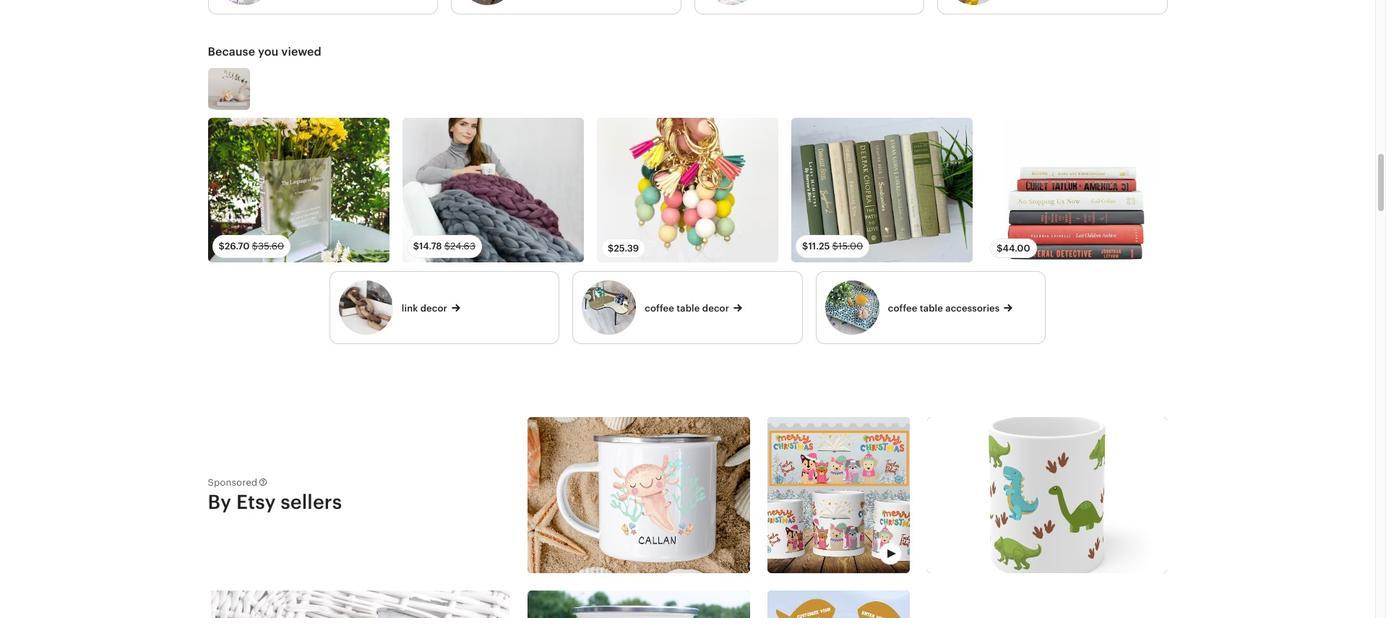 Task type: vqa. For each thing, say whether or not it's contained in the screenshot.


Task type: locate. For each thing, give the bounding box(es) containing it.
25.39
[[614, 243, 639, 254]]

because you viewed
[[208, 45, 322, 58]]

0 horizontal spatial table
[[677, 303, 700, 313]]

accessories
[[946, 303, 1000, 313]]

$
[[219, 240, 225, 251], [252, 240, 258, 251], [413, 240, 419, 251], [444, 240, 450, 251], [802, 240, 808, 251], [832, 240, 838, 251], [608, 243, 614, 254], [997, 243, 1003, 254]]

table for accessories
[[920, 303, 943, 313]]

modern farmhouse inspired wood chain 3 link decor for living room, coffee table decor, bookshelf decor, housewarming gift, mothers day gift image
[[208, 68, 250, 110]]

link decor
[[402, 303, 447, 313]]

2 coffee from the left
[[888, 303, 918, 313]]

link
[[402, 303, 418, 313]]

$ 11.25 $ 15.00
[[802, 240, 863, 251]]

coffee for coffee table decor
[[645, 303, 674, 313]]

acrylic book vase for flowers bookshelf decor modern home decor for book and flower lovers gifts for events, birthdays, and housewarmings image
[[208, 118, 389, 262]]

personalized christmas mug for teachers, christmas mug with teachers name, christmas gift for teachers, christmas mug image
[[768, 417, 910, 574]]

table for decor
[[677, 303, 700, 313]]

1 horizontal spatial coffee
[[888, 303, 918, 313]]

$ 25.39
[[608, 243, 639, 254]]

14.78
[[419, 240, 442, 251]]

$ 26.70 $ 35.60
[[219, 240, 284, 251]]

because
[[208, 45, 255, 58]]

custom enamel mug, fishing mug, custom gift for him, custom gift for her, fishing trip, campfire mug 12oz image
[[768, 591, 910, 618]]

1 table from the left
[[677, 303, 700, 313]]

1 horizontal spatial decor
[[702, 303, 729, 313]]

sellers
[[281, 491, 342, 513]]

0 horizontal spatial coffee
[[645, 303, 674, 313]]

table
[[677, 303, 700, 313], [920, 303, 943, 313]]

coffee
[[645, 303, 674, 313], [888, 303, 918, 313]]

0 horizontal spatial decor
[[420, 303, 447, 313]]

decor
[[420, 303, 447, 313], [702, 303, 729, 313]]

2 decor from the left
[[702, 303, 729, 313]]

coffee for coffee table accessories
[[888, 303, 918, 313]]

1 horizontal spatial table
[[920, 303, 943, 313]]

personalized kids mug, personalized kids gift, kids mug, camping mug kids, camping kids cup, happy camper, mugs for kids image
[[528, 591, 750, 618]]

2 table from the left
[[920, 303, 943, 313]]

1 coffee from the left
[[645, 303, 674, 313]]

coffee table accessories
[[888, 303, 1000, 313]]

you
[[258, 45, 279, 58]]

personalized woodland animals mug, custom kids campfire mug, personalized kids mug, personalized kids animal mug, 12oz enamel camp mug image
[[208, 591, 510, 618]]



Task type: describe. For each thing, give the bounding box(es) containing it.
11.25
[[808, 240, 830, 251]]

viewed
[[281, 45, 322, 58]]

personalized housewarming gift | real estate closing gift | new homeowner gift | new apartment gift | happy new home keychain image
[[597, 118, 779, 262]]

by etsy sellers
[[208, 491, 342, 513]]

earth tone decor books, neutral decor books, cream and sage decorative book stack, neutral books for decorating, green decor books image
[[792, 118, 973, 262]]

orange, white, and black books - decorative books - coffee table books - staging books - coffee table decor - orange decor - bookshelf decor image
[[986, 118, 1168, 262]]

sponsored
[[208, 477, 258, 488]]

personalized axolotl hot cocoa mug, axolotl lover gift, kids christmas mug, custom enamel mug, kids name mug, children camper mug, beach mug image
[[528, 417, 750, 574]]

cute dinosaur mug | dinosaur coffee mug for kids |  baby toddler little kid gift | dino pattern ceramic mug cup | drinkware with long necks image
[[928, 417, 1168, 574]]

15.00
[[838, 240, 863, 251]]

chunky knit blanket, knit blanket, giant throw, arm knitting, chunky yarn, merino wool, thick yarn, home decor, boho, mother's day gift image
[[402, 118, 584, 262]]

35.60
[[258, 240, 284, 251]]

by
[[208, 491, 231, 513]]

etsy
[[236, 491, 276, 513]]

24.63
[[450, 240, 476, 251]]

$ 44.00
[[997, 243, 1030, 254]]

1 decor from the left
[[420, 303, 447, 313]]

$ 14.78 $ 24.63
[[413, 240, 476, 251]]

44.00
[[1003, 243, 1030, 254]]

coffee table decor
[[645, 303, 729, 313]]

26.70
[[225, 240, 250, 251]]



